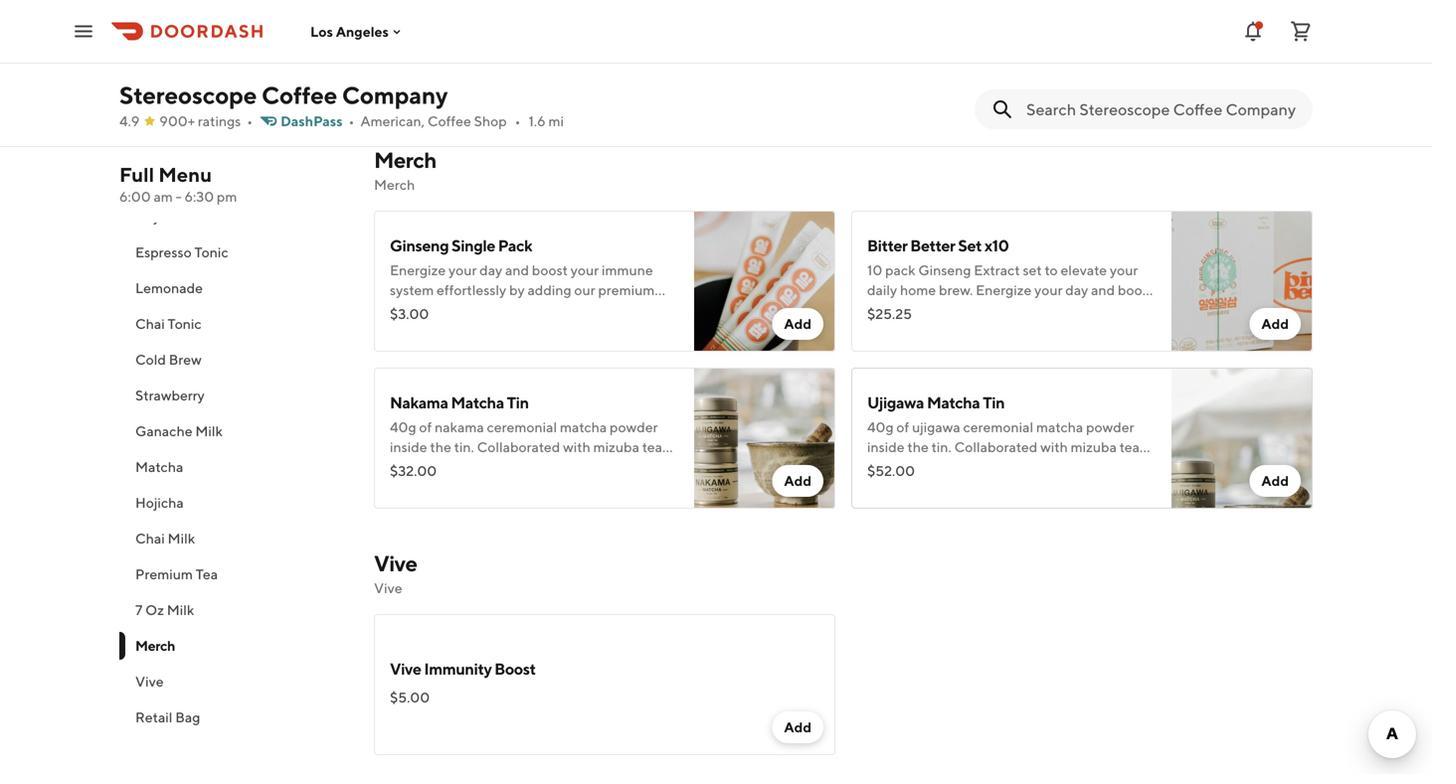 Task type: vqa. For each thing, say whether or not it's contained in the screenshot.
'Full Menu 10:00 am - 3:30 pm'
no



Task type: locate. For each thing, give the bounding box(es) containing it.
tea for ujigawa matcha tin
[[1120, 439, 1140, 456]]

0 horizontal spatial with
[[563, 439, 591, 456]]

2 collaborated from the left
[[955, 439, 1038, 456]]

1 horizontal spatial coffee
[[428, 113, 471, 129]]

matcha for ujigawa matcha tin
[[1036, 419, 1084, 436]]

1 inside from the left
[[390, 439, 427, 456]]

am
[[154, 189, 173, 205]]

2 tea from the left
[[1120, 439, 1140, 456]]

1 & from the left
[[527, 459, 536, 475]]

0 horizontal spatial of
[[419, 419, 432, 436]]

strawberry button
[[119, 378, 350, 414]]

& inside "ujigawa matcha tin 40g of ujigawa ceremonial matcha powder inside the tin. collaborated with mizuba tea company. complex & refined."
[[988, 459, 996, 475]]

ganache
[[135, 423, 193, 440]]

0 horizontal spatial matcha
[[135, 459, 183, 475]]

tin inside nakama matcha tin 40g of nakama ceremonial matcha powder inside the tin. collaborated with mizuba tea company. full bodied & comforting.
[[507, 393, 529, 412]]

with inside nakama matcha tin 40g of nakama ceremonial matcha powder inside the tin. collaborated with mizuba tea company. full bodied & comforting.
[[563, 439, 591, 456]]

1 tin from the left
[[507, 393, 529, 412]]

2 horizontal spatial •
[[515, 113, 521, 129]]

tin up the bodied
[[507, 393, 529, 412]]

tea
[[642, 439, 662, 456], [1120, 439, 1140, 456]]

pack
[[498, 236, 532, 255]]

40g down nakama
[[390, 419, 416, 436]]

boost
[[495, 660, 536, 679]]

coffee up 'dashpass'
[[262, 81, 337, 109]]

ceremonial for nakama matcha tin
[[487, 419, 557, 436]]

1 horizontal spatial of
[[897, 419, 909, 436]]

1 collaborated from the left
[[477, 439, 560, 456]]

1 vertical spatial chai
[[135, 531, 165, 547]]

1 of from the left
[[419, 419, 432, 436]]

4.9
[[119, 113, 140, 129]]

1 horizontal spatial collaborated
[[955, 439, 1038, 456]]

company. inside "ujigawa matcha tin 40g of ujigawa ceremonial matcha powder inside the tin. collaborated with mizuba tea company. complex & refined."
[[867, 459, 928, 475]]

nakama matcha tin image
[[694, 368, 836, 509]]

1 tin. from the left
[[454, 439, 474, 456]]

full up 6:00
[[119, 163, 154, 187]]

1 horizontal spatial mizuba
[[1071, 439, 1117, 456]]

40g down ujigawa
[[867, 419, 894, 436]]

40g
[[390, 419, 416, 436], [867, 419, 894, 436]]

2 tin. from the left
[[932, 439, 952, 456]]

• right ratings
[[247, 113, 253, 129]]

1 with from the left
[[563, 439, 591, 456]]

1 horizontal spatial matcha
[[1036, 419, 1084, 436]]

2 powder from the left
[[1086, 419, 1135, 436]]

vive
[[374, 551, 417, 577], [374, 580, 402, 597], [390, 660, 421, 679], [135, 674, 164, 690]]

strawberry
[[135, 387, 205, 404]]

& right the bodied
[[527, 459, 536, 475]]

0 vertical spatial chai
[[135, 316, 165, 332]]

vive for vive vive
[[374, 551, 417, 577]]

of for nakama
[[419, 419, 432, 436]]

0 horizontal spatial company.
[[390, 459, 450, 475]]

tonic down "royal milk tea" button
[[194, 244, 228, 261]]

0 vertical spatial coffee
[[262, 81, 337, 109]]

chai inside "button"
[[135, 316, 165, 332]]

royal milk tea button
[[119, 199, 350, 235]]

2 chai from the top
[[135, 531, 165, 547]]

40g for ujigawa matcha tin
[[867, 419, 894, 436]]

inside inside nakama matcha tin 40g of nakama ceremonial matcha powder inside the tin. collaborated with mizuba tea company. full bodied & comforting.
[[390, 439, 427, 456]]

1 vertical spatial full
[[453, 459, 477, 475]]

1 matcha from the left
[[560, 419, 607, 436]]

chai for chai milk
[[135, 531, 165, 547]]

the inside "ujigawa matcha tin 40g of ujigawa ceremonial matcha powder inside the tin. collaborated with mizuba tea company. complex & refined."
[[908, 439, 929, 456]]

Item Search search field
[[1027, 98, 1297, 120]]

1 vertical spatial merch
[[374, 177, 415, 193]]

premium
[[135, 567, 193, 583]]

0 horizontal spatial tin.
[[454, 439, 474, 456]]

ceremonial for ujigawa matcha tin
[[963, 419, 1034, 436]]

inside
[[390, 439, 427, 456], [867, 439, 905, 456]]

of down ujigawa
[[897, 419, 909, 436]]

full left the bodied
[[453, 459, 477, 475]]

0 vertical spatial 7
[[390, 9, 398, 28]]

40g inside nakama matcha tin 40g of nakama ceremonial matcha powder inside the tin. collaborated with mizuba tea company. full bodied & comforting.
[[390, 419, 416, 436]]

chai tonic
[[135, 316, 202, 332]]

7 oz milk button
[[119, 593, 350, 629]]

vive button
[[119, 665, 350, 700]]

company. inside nakama matcha tin 40g of nakama ceremonial matcha powder inside the tin. collaborated with mizuba tea company. full bodied & comforting.
[[390, 459, 450, 475]]

chai
[[135, 316, 165, 332], [135, 531, 165, 547]]

tin. down ujigawa
[[932, 439, 952, 456]]

7
[[390, 9, 398, 28], [135, 602, 143, 619]]

1 ceremonial from the left
[[487, 419, 557, 436]]

1 horizontal spatial full
[[453, 459, 477, 475]]

single
[[452, 236, 495, 255]]

2 & from the left
[[988, 459, 996, 475]]

tea
[[204, 208, 226, 225], [196, 567, 218, 583]]

royal
[[135, 208, 171, 225]]

almond
[[420, 9, 476, 28]]

ratings
[[198, 113, 241, 129]]

full inside nakama matcha tin 40g of nakama ceremonial matcha powder inside the tin. collaborated with mizuba tea company. full bodied & comforting.
[[453, 459, 477, 475]]

bodied
[[480, 459, 524, 475]]

add for ginseng single pack
[[784, 316, 812, 332]]

40g for nakama matcha tin
[[390, 419, 416, 436]]

1 tea from the left
[[642, 439, 662, 456]]

the inside nakama matcha tin 40g of nakama ceremonial matcha powder inside the tin. collaborated with mizuba tea company. full bodied & comforting.
[[430, 439, 451, 456]]

• left 1.6
[[515, 113, 521, 129]]

0 horizontal spatial •
[[247, 113, 253, 129]]

of inside "ujigawa matcha tin 40g of ujigawa ceremonial matcha powder inside the tin. collaborated with mizuba tea company. complex & refined."
[[897, 419, 909, 436]]

add button
[[772, 308, 824, 340], [1250, 308, 1301, 340], [772, 466, 824, 497], [1250, 466, 1301, 497], [772, 712, 824, 744]]

1 horizontal spatial 40g
[[867, 419, 894, 436]]

inside for nakama matcha tin
[[390, 439, 427, 456]]

milk up 'premium tea'
[[168, 531, 195, 547]]

0 horizontal spatial full
[[119, 163, 154, 187]]

1 horizontal spatial tea
[[1120, 439, 1140, 456]]

•
[[247, 113, 253, 129], [349, 113, 355, 129], [515, 113, 521, 129]]

matcha inside "ujigawa matcha tin 40g of ujigawa ceremonial matcha powder inside the tin. collaborated with mizuba tea company. complex & refined."
[[1036, 419, 1084, 436]]

collaborated for nakama matcha tin
[[477, 439, 560, 456]]

collaborated inside "ujigawa matcha tin 40g of ujigawa ceremonial matcha powder inside the tin. collaborated with mizuba tea company. complex & refined."
[[955, 439, 1038, 456]]

inside up $32.00 at the left of the page
[[390, 439, 427, 456]]

ganache milk button
[[119, 414, 350, 450]]

tin. inside nakama matcha tin 40g of nakama ceremonial matcha powder inside the tin. collaborated with mizuba tea company. full bodied & comforting.
[[454, 439, 474, 456]]

1 the from the left
[[430, 439, 451, 456]]

vive inside button
[[135, 674, 164, 690]]

2 40g from the left
[[867, 419, 894, 436]]

0 horizontal spatial matcha
[[560, 419, 607, 436]]

mi
[[549, 113, 564, 129]]

complex
[[931, 459, 985, 475]]

powder inside nakama matcha tin 40g of nakama ceremonial matcha powder inside the tin. collaborated with mizuba tea company. full bodied & comforting.
[[610, 419, 658, 436]]

vive for vive
[[135, 674, 164, 690]]

40g inside "ujigawa matcha tin 40g of ujigawa ceremonial matcha powder inside the tin. collaborated with mizuba tea company. complex & refined."
[[867, 419, 894, 436]]

1 vertical spatial 7
[[135, 602, 143, 619]]

2 horizontal spatial matcha
[[927, 393, 980, 412]]

of for ujigawa
[[897, 419, 909, 436]]

of down nakama
[[419, 419, 432, 436]]

2 ceremonial from the left
[[963, 419, 1034, 436]]

bitter better set x10 image
[[1172, 211, 1313, 352]]

0 horizontal spatial &
[[527, 459, 536, 475]]

2 company. from the left
[[867, 459, 928, 475]]

0 horizontal spatial 40g
[[390, 419, 416, 436]]

$5.00
[[390, 690, 430, 706]]

full menu 6:00 am - 6:30 pm
[[119, 163, 237, 205]]

0 horizontal spatial coffee
[[262, 81, 337, 109]]

tin. inside "ujigawa matcha tin 40g of ujigawa ceremonial matcha powder inside the tin. collaborated with mizuba tea company. complex & refined."
[[932, 439, 952, 456]]

inside up $52.00
[[867, 439, 905, 456]]

the down "nakama"
[[430, 439, 451, 456]]

set
[[958, 236, 982, 255]]

ceremonial
[[487, 419, 557, 436], [963, 419, 1034, 436]]

2 • from the left
[[349, 113, 355, 129]]

0 horizontal spatial collaborated
[[477, 439, 560, 456]]

900+
[[159, 113, 195, 129]]

matcha up "hojicha"
[[135, 459, 183, 475]]

company
[[342, 81, 448, 109]]

0 horizontal spatial 7
[[135, 602, 143, 619]]

add button for nakama matcha tin
[[772, 466, 824, 497]]

with
[[563, 439, 591, 456], [1041, 439, 1068, 456]]

ceremonial inside "ujigawa matcha tin 40g of ujigawa ceremonial matcha powder inside the tin. collaborated with mizuba tea company. complex & refined."
[[963, 419, 1034, 436]]

collaborated inside nakama matcha tin 40g of nakama ceremonial matcha powder inside the tin. collaborated with mizuba tea company. full bodied & comforting.
[[477, 439, 560, 456]]

1 vertical spatial tea
[[196, 567, 218, 583]]

chai tonic button
[[119, 306, 350, 342]]

2 matcha from the left
[[1036, 419, 1084, 436]]

mizuba inside nakama matcha tin 40g of nakama ceremonial matcha powder inside the tin. collaborated with mizuba tea company. full bodied & comforting.
[[593, 439, 640, 456]]

matcha inside nakama matcha tin 40g of nakama ceremonial matcha powder inside the tin. collaborated with mizuba tea company. full bodied & comforting.
[[451, 393, 504, 412]]

matcha up comforting. on the left bottom
[[560, 419, 607, 436]]

royal milk tea
[[135, 208, 226, 225]]

with up comforting. on the left bottom
[[563, 439, 591, 456]]

1 horizontal spatial company.
[[867, 459, 928, 475]]

milk down -
[[174, 208, 201, 225]]

2 inside from the left
[[867, 439, 905, 456]]

company. down ujigawa
[[867, 459, 928, 475]]

merch for merch
[[135, 638, 175, 655]]

stereoscope coffee company
[[119, 81, 448, 109]]

the down ujigawa
[[908, 439, 929, 456]]

1 company. from the left
[[390, 459, 450, 475]]

powder
[[610, 419, 658, 436], [1086, 419, 1135, 436]]

ginseng
[[390, 236, 449, 255]]

tea down pm on the top left of page
[[204, 208, 226, 225]]

0 horizontal spatial inside
[[390, 439, 427, 456]]

matcha inside nakama matcha tin 40g of nakama ceremonial matcha powder inside the tin. collaborated with mizuba tea company. full bodied & comforting.
[[560, 419, 607, 436]]

oz
[[145, 602, 164, 619]]

inside inside "ujigawa matcha tin 40g of ujigawa ceremonial matcha powder inside the tin. collaborated with mizuba tea company. complex & refined."
[[867, 439, 905, 456]]

merch merch
[[374, 147, 436, 193]]

0 horizontal spatial the
[[430, 439, 451, 456]]

ceremonial up refined.
[[963, 419, 1034, 436]]

tin up refined.
[[983, 393, 1005, 412]]

nakama
[[435, 419, 484, 436]]

6:00
[[119, 189, 151, 205]]

& left refined.
[[988, 459, 996, 475]]

merch
[[374, 147, 436, 173], [374, 177, 415, 193], [135, 638, 175, 655]]

coffee left 'shop'
[[428, 113, 471, 129]]

ceremonial inside nakama matcha tin 40g of nakama ceremonial matcha powder inside the tin. collaborated with mizuba tea company. full bodied & comforting.
[[487, 419, 557, 436]]

dashpass
[[281, 113, 343, 129]]

chai down "hojicha"
[[135, 531, 165, 547]]

vive inside vive vive
[[374, 580, 402, 597]]

chai up cold
[[135, 316, 165, 332]]

tonic up brew
[[168, 316, 202, 332]]

milk down strawberry button
[[195, 423, 223, 440]]

chai inside button
[[135, 531, 165, 547]]

2 of from the left
[[897, 419, 909, 436]]

0 vertical spatial tonic
[[194, 244, 228, 261]]

2 vertical spatial merch
[[135, 638, 175, 655]]

2 with from the left
[[1041, 439, 1068, 456]]

&
[[527, 459, 536, 475], [988, 459, 996, 475]]

matcha up ujigawa
[[927, 393, 980, 412]]

$32.00
[[390, 463, 437, 479]]

powder inside "ujigawa matcha tin 40g of ujigawa ceremonial matcha powder inside the tin. collaborated with mizuba tea company. complex & refined."
[[1086, 419, 1135, 436]]

1 mizuba from the left
[[593, 439, 640, 456]]

bitter
[[867, 236, 908, 255]]

with for ujigawa matcha tin
[[1041, 439, 1068, 456]]

company. down "nakama"
[[390, 459, 450, 475]]

7 oz milk
[[135, 602, 194, 619]]

inside for ujigawa matcha tin
[[867, 439, 905, 456]]

1 horizontal spatial inside
[[867, 439, 905, 456]]

tonic inside button
[[194, 244, 228, 261]]

nakama
[[390, 393, 448, 412]]

1 horizontal spatial tin.
[[932, 439, 952, 456]]

with up refined.
[[1041, 439, 1068, 456]]

tea for nakama matcha tin
[[642, 439, 662, 456]]

tin. down "nakama"
[[454, 439, 474, 456]]

1 horizontal spatial powder
[[1086, 419, 1135, 436]]

1 horizontal spatial ceremonial
[[963, 419, 1034, 436]]

ginseng single pack image
[[694, 211, 836, 352]]

0 horizontal spatial tea
[[642, 439, 662, 456]]

0 vertical spatial full
[[119, 163, 154, 187]]

1 vertical spatial coffee
[[428, 113, 471, 129]]

collaborated
[[477, 439, 560, 456], [955, 439, 1038, 456]]

0 horizontal spatial mizuba
[[593, 439, 640, 456]]

matcha for ujigawa
[[927, 393, 980, 412]]

los
[[310, 23, 333, 40]]

2 the from the left
[[908, 439, 929, 456]]

tea right premium
[[196, 567, 218, 583]]

2 mizuba from the left
[[1071, 439, 1117, 456]]

1.6
[[529, 113, 546, 129]]

matcha inside "ujigawa matcha tin 40g of ujigawa ceremonial matcha powder inside the tin. collaborated with mizuba tea company. complex & refined."
[[927, 393, 980, 412]]

add
[[784, 316, 812, 332], [1262, 316, 1289, 332], [784, 473, 812, 489], [1262, 473, 1289, 489], [784, 720, 812, 736]]

tin. for ujigawa
[[932, 439, 952, 456]]

1 horizontal spatial matcha
[[451, 393, 504, 412]]

1 horizontal spatial the
[[908, 439, 929, 456]]

1 vertical spatial tonic
[[168, 316, 202, 332]]

collaborated up refined.
[[955, 439, 1038, 456]]

add for ujigawa matcha tin
[[1262, 473, 1289, 489]]

1 40g from the left
[[390, 419, 416, 436]]

matcha up "nakama"
[[451, 393, 504, 412]]

1 horizontal spatial with
[[1041, 439, 1068, 456]]

matcha
[[451, 393, 504, 412], [927, 393, 980, 412], [135, 459, 183, 475]]

tonic
[[194, 244, 228, 261], [168, 316, 202, 332]]

company.
[[390, 459, 450, 475], [867, 459, 928, 475]]

1 horizontal spatial &
[[988, 459, 996, 475]]

with inside "ujigawa matcha tin 40g of ujigawa ceremonial matcha powder inside the tin. collaborated with mizuba tea company. complex & refined."
[[1041, 439, 1068, 456]]

tea inside "ujigawa matcha tin 40g of ujigawa ceremonial matcha powder inside the tin. collaborated with mizuba tea company. complex & refined."
[[1120, 439, 1140, 456]]

refined.
[[999, 459, 1048, 475]]

1 horizontal spatial 7
[[390, 9, 398, 28]]

tin inside "ujigawa matcha tin 40g of ujigawa ceremonial matcha powder inside the tin. collaborated with mizuba tea company. complex & refined."
[[983, 393, 1005, 412]]

better
[[911, 236, 955, 255]]

matcha
[[560, 419, 607, 436], [1036, 419, 1084, 436]]

matcha up refined.
[[1036, 419, 1084, 436]]

0 horizontal spatial tin
[[507, 393, 529, 412]]

0 horizontal spatial ceremonial
[[487, 419, 557, 436]]

1 horizontal spatial •
[[349, 113, 355, 129]]

milk for chai
[[168, 531, 195, 547]]

1 chai from the top
[[135, 316, 165, 332]]

tonic for espresso tonic
[[194, 244, 228, 261]]

of inside nakama matcha tin 40g of nakama ceremonial matcha powder inside the tin. collaborated with mizuba tea company. full bodied & comforting.
[[419, 419, 432, 436]]

1 horizontal spatial tin
[[983, 393, 1005, 412]]

cold brew
[[135, 352, 202, 368]]

shop
[[474, 113, 507, 129]]

mizuba inside "ujigawa matcha tin 40g of ujigawa ceremonial matcha powder inside the tin. collaborated with mizuba tea company. complex & refined."
[[1071, 439, 1117, 456]]

tea inside nakama matcha tin 40g of nakama ceremonial matcha powder inside the tin. collaborated with mizuba tea company. full bodied & comforting.
[[642, 439, 662, 456]]

milk
[[174, 208, 201, 225], [195, 423, 223, 440], [168, 531, 195, 547], [167, 602, 194, 619]]

• right 'dashpass'
[[349, 113, 355, 129]]

collaborated up the bodied
[[477, 439, 560, 456]]

tonic inside "button"
[[168, 316, 202, 332]]

1 powder from the left
[[610, 419, 658, 436]]

with for nakama matcha tin
[[563, 439, 591, 456]]

0 vertical spatial merch
[[374, 147, 436, 173]]

merch inside merch merch
[[374, 177, 415, 193]]

ceremonial up the bodied
[[487, 419, 557, 436]]

2 tin from the left
[[983, 393, 1005, 412]]

7 inside button
[[135, 602, 143, 619]]

the
[[430, 439, 451, 456], [908, 439, 929, 456]]

0 horizontal spatial powder
[[610, 419, 658, 436]]



Task type: describe. For each thing, give the bounding box(es) containing it.
immunity
[[424, 660, 492, 679]]

7 for 7 oz almond
[[390, 9, 398, 28]]

$25.25
[[867, 306, 912, 322]]

full inside full menu 6:00 am - 6:30 pm
[[119, 163, 154, 187]]

tin for ujigawa matcha tin
[[983, 393, 1005, 412]]

matcha inside button
[[135, 459, 183, 475]]

company. for ujigawa
[[867, 459, 928, 475]]

comforting.
[[539, 459, 612, 475]]

oz
[[401, 9, 417, 28]]

milk for royal
[[174, 208, 201, 225]]

los angeles
[[310, 23, 389, 40]]

x10
[[985, 236, 1009, 255]]

brew
[[169, 352, 202, 368]]

milk for ganache
[[195, 423, 223, 440]]

notification bell image
[[1241, 19, 1265, 43]]

0 vertical spatial tea
[[204, 208, 226, 225]]

add button for ginseng single pack
[[772, 308, 824, 340]]

coffee for stereoscope
[[262, 81, 337, 109]]

chai milk button
[[119, 521, 350, 557]]

ujigawa matcha tin 40g of ujigawa ceremonial matcha powder inside the tin. collaborated with mizuba tea company. complex & refined.
[[867, 393, 1140, 475]]

merch for merch merch
[[374, 147, 436, 173]]

mizuba for ujigawa matcha tin
[[1071, 439, 1117, 456]]

retail bag
[[135, 710, 200, 726]]

matcha for nakama matcha tin
[[560, 419, 607, 436]]

espresso tonic button
[[119, 235, 350, 271]]

add button for bitter better set x10
[[1250, 308, 1301, 340]]

hojicha button
[[119, 485, 350, 521]]

los angeles button
[[310, 23, 405, 40]]

tonic for chai tonic
[[168, 316, 202, 332]]

ganache milk
[[135, 423, 223, 440]]

retail bag button
[[119, 700, 350, 736]]

powder for nakama matcha tin
[[610, 419, 658, 436]]

ujigawa
[[867, 393, 924, 412]]

vive for vive immunity boost
[[390, 660, 421, 679]]

7 for 7 oz milk
[[135, 602, 143, 619]]

vive vive
[[374, 551, 417, 597]]

open menu image
[[72, 19, 95, 43]]

$52.00
[[867, 463, 915, 479]]

add for bitter better set x10
[[1262, 316, 1289, 332]]

bitter better set x10
[[867, 236, 1009, 255]]

bag
[[175, 710, 200, 726]]

premium tea
[[135, 567, 218, 583]]

3 • from the left
[[515, 113, 521, 129]]

matcha for nakama
[[451, 393, 504, 412]]

espresso
[[135, 244, 192, 261]]

ujigawa
[[912, 419, 961, 436]]

ujigawa matcha tin image
[[1172, 368, 1313, 509]]

powder for ujigawa matcha tin
[[1086, 419, 1135, 436]]

nakama matcha tin 40g of nakama ceremonial matcha powder inside the tin. collaborated with mizuba tea company. full bodied & comforting.
[[390, 393, 662, 475]]

chai for chai tonic
[[135, 316, 165, 332]]

espresso tonic
[[135, 244, 228, 261]]

6:30
[[184, 189, 214, 205]]

vive immunity boost
[[390, 660, 536, 679]]

1 • from the left
[[247, 113, 253, 129]]

american, coffee shop • 1.6 mi
[[361, 113, 564, 129]]

0 items, open order cart image
[[1289, 19, 1313, 43]]

tin for nakama matcha tin
[[507, 393, 529, 412]]

premium tea button
[[119, 557, 350, 593]]

-
[[176, 189, 182, 205]]

dashpass •
[[281, 113, 355, 129]]

cold
[[135, 352, 166, 368]]

cold brew button
[[119, 342, 350, 378]]

7 oz almond
[[390, 9, 476, 28]]

lemonade
[[135, 280, 203, 296]]

mizuba for nakama matcha tin
[[593, 439, 640, 456]]

tin. for nakama
[[454, 439, 474, 456]]

angeles
[[336, 23, 389, 40]]

& inside nakama matcha tin 40g of nakama ceremonial matcha powder inside the tin. collaborated with mizuba tea company. full bodied & comforting.
[[527, 459, 536, 475]]

the for nakama
[[430, 439, 451, 456]]

stereoscope
[[119, 81, 257, 109]]

900+ ratings •
[[159, 113, 253, 129]]

retail
[[135, 710, 173, 726]]

$3.00
[[390, 306, 429, 322]]

american,
[[361, 113, 425, 129]]

matcha button
[[119, 450, 350, 485]]

coffee for american,
[[428, 113, 471, 129]]

milk right oz
[[167, 602, 194, 619]]

collaborated for ujigawa matcha tin
[[955, 439, 1038, 456]]

hojicha
[[135, 495, 184, 511]]

pm
[[217, 189, 237, 205]]

ginseng single pack
[[390, 236, 532, 255]]

add for nakama matcha tin
[[784, 473, 812, 489]]

chai milk
[[135, 531, 195, 547]]

menu
[[158, 163, 212, 187]]

lemonade button
[[119, 271, 350, 306]]

the for ujigawa
[[908, 439, 929, 456]]

company. for nakama
[[390, 459, 450, 475]]

add button for ujigawa matcha tin
[[1250, 466, 1301, 497]]



